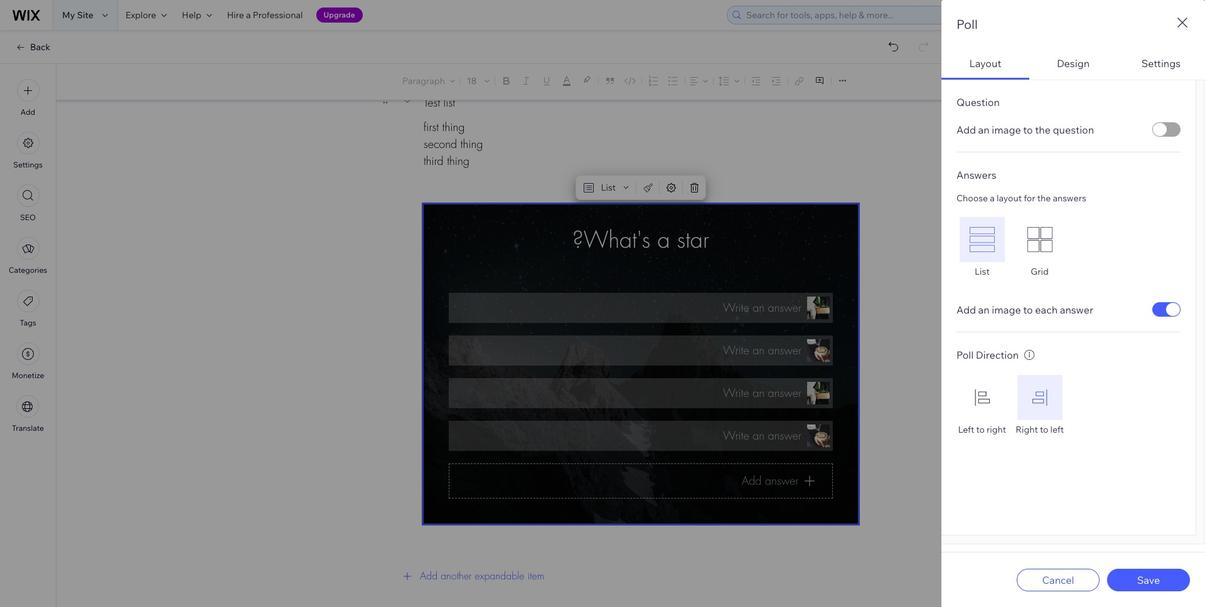 Task type: describe. For each thing, give the bounding box(es) containing it.
back
[[30, 41, 50, 53]]

paragraph
[[402, 75, 445, 87]]

poll for poll direction
[[957, 349, 974, 362]]

to left left at the bottom of page
[[1040, 424, 1049, 436]]

categories
[[9, 266, 47, 275]]

seo button
[[17, 185, 39, 222]]

right
[[987, 424, 1007, 436]]

list inside layout tab panel
[[975, 266, 990, 278]]

translate button
[[12, 396, 44, 433]]

a for layout
[[990, 193, 995, 204]]

test
[[424, 95, 440, 110]]

add for add another expandable item
[[420, 570, 438, 584]]

an for add an image to each answer
[[979, 304, 990, 316]]

test list
[[424, 95, 455, 110]]

grid
[[1031, 266, 1049, 278]]

notes
[[1153, 76, 1177, 88]]

the for for
[[1038, 193, 1051, 204]]

add an image to the question
[[957, 123, 1094, 136]]

image for the
[[992, 123, 1021, 136]]

paragraph button
[[400, 72, 458, 90]]

1 horizontal spatial settings button
[[1118, 48, 1205, 80]]

help
[[182, 9, 201, 21]]

my site
[[62, 9, 93, 21]]

poll for poll
[[957, 16, 978, 32]]

left
[[958, 424, 975, 436]]

design button
[[1030, 48, 1118, 80]]

monetize button
[[12, 343, 44, 380]]

Search for tools, apps, help & more... field
[[743, 6, 1033, 24]]

to left question
[[1024, 123, 1033, 136]]

list inside button
[[601, 182, 616, 193]]

direction
[[976, 349, 1019, 362]]

add for add an image to the question
[[957, 123, 976, 136]]

to right left
[[977, 424, 985, 436]]

add for add an image to each answer
[[957, 304, 976, 316]]

notes button
[[1130, 73, 1181, 90]]

categories button
[[9, 237, 47, 275]]

professional
[[253, 9, 303, 21]]

hire
[[227, 9, 244, 21]]

list
[[444, 95, 455, 110]]

cancel
[[1043, 574, 1075, 587]]

design
[[1057, 57, 1090, 69]]

another
[[441, 570, 472, 584]]

item
[[528, 570, 545, 584]]

left to right
[[958, 424, 1007, 436]]

menu containing add
[[0, 72, 56, 441]]

list button
[[579, 179, 634, 197]]

back button
[[15, 41, 50, 53]]

site
[[77, 9, 93, 21]]

layout button
[[942, 48, 1030, 80]]

second
[[424, 137, 457, 151]]

0 horizontal spatial settings button
[[13, 132, 43, 170]]

save
[[1138, 574, 1160, 587]]

add another expandable item
[[420, 570, 545, 584]]

left
[[1051, 424, 1064, 436]]

monetize
[[12, 371, 44, 380]]

add an image to the question button
[[957, 123, 1094, 136]]



Task type: locate. For each thing, give the bounding box(es) containing it.
settings up notes
[[1142, 57, 1181, 69]]

poll up layout
[[957, 16, 978, 32]]

2 list box from the top
[[957, 375, 1181, 436]]

list box
[[957, 217, 1181, 278], [957, 375, 1181, 436]]

1 vertical spatial the
[[1038, 193, 1051, 204]]

third
[[424, 154, 444, 168]]

first thing second thing third thing
[[424, 120, 483, 168]]

1 vertical spatial settings button
[[13, 132, 43, 170]]

0 vertical spatial the
[[1035, 123, 1051, 136]]

1 vertical spatial settings
[[13, 160, 43, 170]]

the left question
[[1035, 123, 1051, 136]]

1 horizontal spatial settings
[[1142, 57, 1181, 69]]

settings up the seo button
[[13, 160, 43, 170]]

image down the question
[[992, 123, 1021, 136]]

tab list containing layout
[[942, 48, 1205, 545]]

0 vertical spatial list box
[[957, 217, 1181, 278]]

list box containing list
[[957, 217, 1181, 278]]

poll direction
[[957, 349, 1019, 362]]

2 image from the top
[[992, 304, 1021, 316]]

2 poll from the top
[[957, 349, 974, 362]]

0 horizontal spatial a
[[246, 9, 251, 21]]

layout
[[970, 57, 1002, 69]]

1 vertical spatial an
[[979, 304, 990, 316]]

1 vertical spatial thing
[[461, 137, 483, 151]]

add another expandable item button
[[394, 562, 858, 592]]

the
[[1035, 123, 1051, 136], [1038, 193, 1051, 204]]

my
[[62, 9, 75, 21]]

an
[[979, 123, 990, 136], [979, 304, 990, 316]]

poll
[[957, 16, 978, 32], [957, 349, 974, 362]]

1 vertical spatial poll
[[957, 349, 974, 362]]

poll left direction
[[957, 349, 974, 362]]

image
[[992, 123, 1021, 136], [992, 304, 1021, 316]]

the right for
[[1038, 193, 1051, 204]]

to left each
[[1024, 304, 1033, 316]]

right
[[1016, 424, 1038, 436]]

hire a professional link
[[220, 0, 310, 30]]

1 horizontal spatial a
[[990, 193, 995, 204]]

thing right third
[[447, 154, 470, 168]]

hire a professional
[[227, 9, 303, 21]]

for
[[1024, 193, 1036, 204]]

thing right second
[[461, 137, 483, 151]]

thing
[[442, 120, 465, 134], [461, 137, 483, 151], [447, 154, 470, 168]]

an for add an image to the question
[[979, 123, 990, 136]]

image for each
[[992, 304, 1021, 316]]

0 vertical spatial poll
[[957, 16, 978, 32]]

add an image to each answer button
[[957, 304, 1094, 316]]

1 vertical spatial list
[[975, 266, 990, 278]]

answers
[[957, 169, 997, 181]]

0 horizontal spatial settings
[[13, 160, 43, 170]]

an up poll direction
[[979, 304, 990, 316]]

1 image from the top
[[992, 123, 1021, 136]]

settings button
[[1118, 48, 1205, 80], [13, 132, 43, 170]]

0 vertical spatial an
[[979, 123, 990, 136]]

a for professional
[[246, 9, 251, 21]]

add button
[[17, 79, 39, 117]]

0 vertical spatial list
[[601, 182, 616, 193]]

first
[[424, 120, 439, 134]]

image left each
[[992, 304, 1021, 316]]

a inside tab panel
[[990, 193, 995, 204]]

add an image to each answer
[[957, 304, 1094, 316]]

an down the question
[[979, 123, 990, 136]]

1 horizontal spatial list
[[975, 266, 990, 278]]

layout
[[997, 193, 1022, 204]]

1 vertical spatial list box
[[957, 375, 1181, 436]]

0 vertical spatial settings
[[1142, 57, 1181, 69]]

tab list
[[942, 48, 1205, 545]]

list
[[601, 182, 616, 193], [975, 266, 990, 278]]

list box containing left to right
[[957, 375, 1181, 436]]

seo
[[20, 213, 36, 222]]

layout tab panel
[[942, 80, 1205, 545]]

explore
[[126, 9, 156, 21]]

help button
[[174, 0, 220, 30]]

1 poll from the top
[[957, 16, 978, 32]]

question
[[957, 96, 1000, 109]]

tags button
[[17, 290, 39, 328]]

question
[[1053, 123, 1094, 136]]

2 vertical spatial thing
[[447, 154, 470, 168]]

tags
[[20, 318, 36, 328]]

answer
[[1060, 304, 1094, 316]]

save button
[[1108, 569, 1190, 592]]

add for add
[[21, 107, 35, 117]]

right to left
[[1016, 424, 1064, 436]]

settings
[[1142, 57, 1181, 69], [13, 160, 43, 170]]

upgrade
[[324, 10, 355, 19]]

1 vertical spatial a
[[990, 193, 995, 204]]

1 vertical spatial image
[[992, 304, 1021, 316]]

expandable
[[475, 570, 525, 584]]

add
[[21, 107, 35, 117], [957, 123, 976, 136], [957, 304, 976, 316], [420, 570, 438, 584]]

a right hire
[[246, 9, 251, 21]]

thing up second
[[442, 120, 465, 134]]

1 an from the top
[[979, 123, 990, 136]]

0 vertical spatial a
[[246, 9, 251, 21]]

0 vertical spatial settings button
[[1118, 48, 1205, 80]]

each
[[1035, 304, 1058, 316]]

upgrade button
[[316, 8, 363, 23]]

the for to
[[1035, 123, 1051, 136]]

answers
[[1053, 193, 1087, 204]]

to
[[1024, 123, 1033, 136], [1024, 304, 1033, 316], [977, 424, 985, 436], [1040, 424, 1049, 436]]

choose a layout for the answers
[[957, 193, 1087, 204]]

translate
[[12, 424, 44, 433]]

1 list box from the top
[[957, 217, 1181, 278]]

a
[[246, 9, 251, 21], [990, 193, 995, 204]]

2 an from the top
[[979, 304, 990, 316]]

choose
[[957, 193, 988, 204]]

cancel button
[[1017, 569, 1100, 592]]

menu
[[0, 72, 56, 441]]

0 vertical spatial image
[[992, 123, 1021, 136]]

0 horizontal spatial list
[[601, 182, 616, 193]]

0 vertical spatial thing
[[442, 120, 465, 134]]

poll inside layout tab panel
[[957, 349, 974, 362]]

a left layout
[[990, 193, 995, 204]]



Task type: vqa. For each thing, say whether or not it's contained in the screenshot.
THE CANCEL
yes



